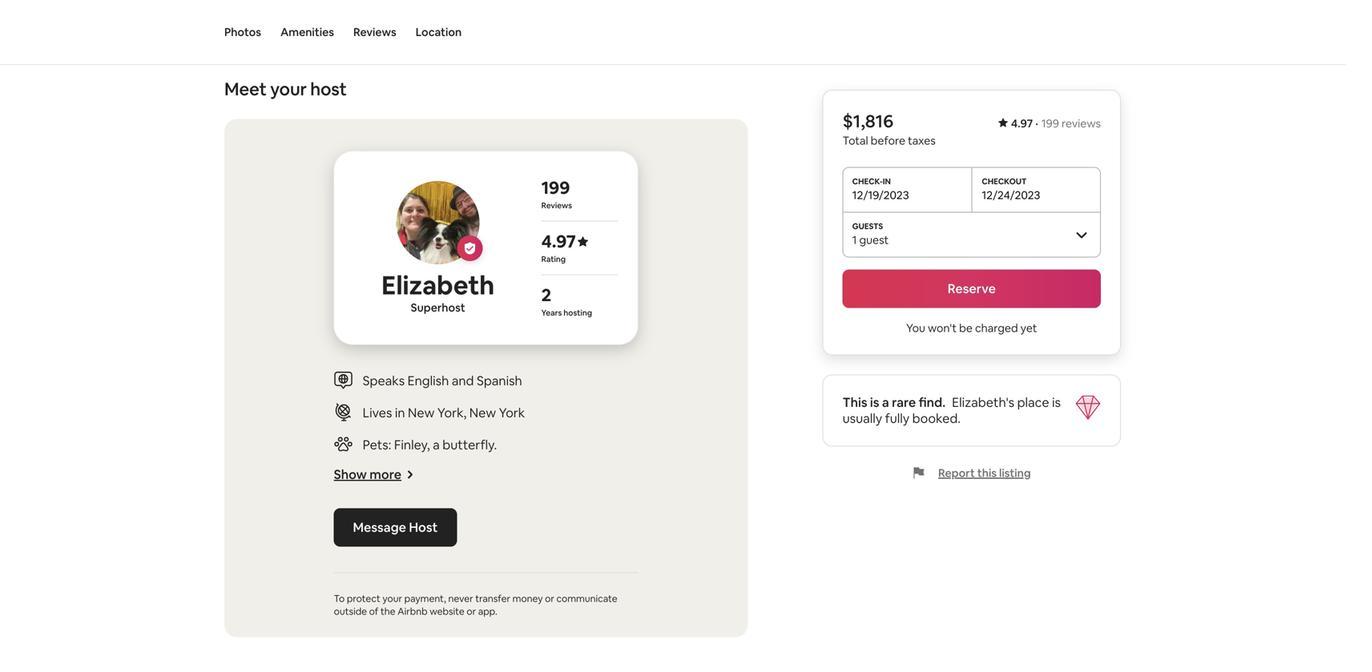 Task type: vqa. For each thing, say whether or not it's contained in the screenshot.
Verified host image
yes



Task type: locate. For each thing, give the bounding box(es) containing it.
reviews
[[353, 25, 396, 39], [541, 200, 572, 211]]

199 inside 199 reviews
[[541, 176, 570, 199]]

your left host
[[270, 78, 307, 100]]

0 horizontal spatial a
[[433, 437, 440, 453]]

new right in
[[408, 405, 435, 421]]

1 horizontal spatial your
[[383, 593, 402, 605]]

lives
[[363, 405, 392, 421]]

1 horizontal spatial is
[[1052, 394, 1061, 411]]

1 guest button
[[843, 212, 1101, 257]]

charged
[[975, 321, 1018, 335]]

199
[[1042, 116, 1059, 131], [541, 176, 570, 199]]

report this listing
[[938, 466, 1031, 480]]

1 vertical spatial 4.97
[[541, 230, 576, 253]]

a right finley,
[[433, 437, 440, 453]]

0 horizontal spatial new
[[408, 405, 435, 421]]

yet
[[1021, 321, 1037, 335]]

elizabeth user profile image
[[396, 181, 480, 264], [396, 181, 480, 264]]

0 vertical spatial 4.97
[[1011, 116, 1033, 131]]

guest
[[860, 233, 889, 247]]

and
[[452, 373, 474, 389]]

or
[[545, 593, 554, 605], [467, 605, 476, 618]]

you won't be charged yet
[[906, 321, 1037, 335]]

host
[[409, 519, 438, 536]]

199 up "rating"
[[541, 176, 570, 199]]

some info has been automatically translated.
[[224, 11, 488, 28]]

butterfly.
[[443, 437, 497, 453]]

show more
[[334, 466, 401, 483]]

your
[[270, 78, 307, 100], [383, 593, 402, 605]]

1 horizontal spatial new
[[469, 405, 496, 421]]

1 horizontal spatial a
[[882, 394, 889, 411]]

1 horizontal spatial 4.97
[[1011, 116, 1033, 131]]

4.97 up "rating"
[[541, 230, 576, 253]]

reviews button
[[353, 0, 396, 64]]

4.97 left ·
[[1011, 116, 1033, 131]]

be
[[959, 321, 973, 335]]

this is a rare find.
[[843, 394, 946, 411]]

0 vertical spatial 199
[[1042, 116, 1059, 131]]

0 vertical spatial or
[[545, 593, 554, 605]]

pets: finley, a butterfly.
[[363, 437, 497, 453]]

or right money
[[545, 593, 554, 605]]

fully
[[885, 410, 910, 427]]

4.97 for 4.97
[[541, 230, 576, 253]]

0 horizontal spatial or
[[467, 605, 476, 618]]

elizabeth's place is usually fully booked.
[[843, 394, 1061, 427]]

a for rare
[[882, 394, 889, 411]]

new
[[408, 405, 435, 421], [469, 405, 496, 421]]

0 horizontal spatial is
[[870, 394, 879, 411]]

is right the this
[[870, 394, 879, 411]]

1 vertical spatial your
[[383, 593, 402, 605]]

to
[[334, 593, 345, 605]]

2 years hosting
[[541, 284, 592, 318]]

1 horizontal spatial reviews
[[541, 200, 572, 211]]

199 right ·
[[1042, 116, 1059, 131]]

spanish
[[477, 373, 522, 389]]

to protect your payment, never transfer money or communicate outside of the airbnb website or app.
[[334, 593, 618, 618]]

meet
[[224, 78, 267, 100]]

reviews
[[1062, 116, 1101, 131]]

0 vertical spatial a
[[882, 394, 889, 411]]

reviews right been
[[353, 25, 396, 39]]

has
[[286, 11, 306, 28]]

reviews up "rating"
[[541, 200, 572, 211]]

1 vertical spatial 199
[[541, 176, 570, 199]]

your inside to protect your payment, never transfer money or communicate outside of the airbnb website or app.
[[383, 593, 402, 605]]

new left york
[[469, 405, 496, 421]]

4.97
[[1011, 116, 1033, 131], [541, 230, 576, 253]]

this
[[977, 466, 997, 480]]

your up the
[[383, 593, 402, 605]]

a
[[882, 394, 889, 411], [433, 437, 440, 453]]

0 vertical spatial reviews
[[353, 25, 396, 39]]

4.97 · 199 reviews
[[1011, 116, 1101, 131]]

superhost
[[411, 300, 465, 315]]

transfer
[[475, 593, 510, 605]]

a left rare
[[882, 394, 889, 411]]

0 horizontal spatial 199
[[541, 176, 570, 199]]

verified host image
[[464, 242, 477, 255]]

finley,
[[394, 437, 430, 453]]

is right place
[[1052, 394, 1061, 411]]

some
[[224, 11, 258, 28]]

0 vertical spatial your
[[270, 78, 307, 100]]

automatically
[[342, 11, 422, 28]]

0 horizontal spatial 4.97
[[541, 230, 576, 253]]

amenities button
[[280, 0, 334, 64]]

speaks
[[363, 373, 405, 389]]

total
[[843, 133, 868, 148]]

you
[[906, 321, 926, 335]]

payment,
[[404, 593, 446, 605]]

in
[[395, 405, 405, 421]]

1 vertical spatial a
[[433, 437, 440, 453]]

or left app.
[[467, 605, 476, 618]]

is
[[870, 394, 879, 411], [1052, 394, 1061, 411]]

2 is from the left
[[1052, 394, 1061, 411]]

1 vertical spatial or
[[467, 605, 476, 618]]

of
[[369, 605, 378, 618]]

1 horizontal spatial 199
[[1042, 116, 1059, 131]]

location
[[416, 25, 462, 39]]

amenities
[[280, 25, 334, 39]]

1 new from the left
[[408, 405, 435, 421]]

meet your host
[[224, 78, 347, 100]]

rare
[[892, 394, 916, 411]]



Task type: describe. For each thing, give the bounding box(es) containing it.
199 reviews
[[541, 176, 572, 211]]

find.
[[919, 394, 946, 411]]

a for butterfly.
[[433, 437, 440, 453]]

1 is from the left
[[870, 394, 879, 411]]

elizabeth's
[[952, 394, 1015, 411]]

12/24/2023
[[982, 188, 1041, 202]]

reserve
[[948, 280, 996, 297]]

1 horizontal spatial or
[[545, 593, 554, 605]]

show
[[334, 466, 367, 483]]

photos button
[[224, 0, 261, 64]]

translated.
[[424, 11, 488, 28]]

hosting
[[564, 308, 592, 318]]

place
[[1017, 394, 1049, 411]]

1 vertical spatial reviews
[[541, 200, 572, 211]]

usually
[[843, 410, 882, 427]]

more
[[370, 466, 401, 483]]

elizabeth
[[382, 269, 495, 302]]

money
[[513, 593, 543, 605]]

york
[[499, 405, 525, 421]]

12/19/2023
[[852, 188, 909, 202]]

been
[[309, 11, 339, 28]]

years
[[541, 308, 562, 318]]

english
[[408, 373, 449, 389]]

lives in new york, new york
[[363, 405, 525, 421]]

taxes
[[908, 133, 936, 148]]

1 guest
[[852, 233, 889, 247]]

outside
[[334, 605, 367, 618]]

location button
[[416, 0, 462, 64]]

won't
[[928, 321, 957, 335]]

this
[[843, 394, 868, 411]]

before
[[871, 133, 906, 148]]

never
[[448, 593, 473, 605]]

protect
[[347, 593, 380, 605]]

photos
[[224, 25, 261, 39]]

message
[[353, 519, 406, 536]]

reserve button
[[843, 270, 1101, 308]]

·
[[1036, 116, 1038, 131]]

the
[[381, 605, 396, 618]]

host
[[310, 78, 347, 100]]

elizabeth superhost
[[382, 269, 495, 315]]

listing
[[999, 466, 1031, 480]]

0 horizontal spatial reviews
[[353, 25, 396, 39]]

message host
[[353, 519, 438, 536]]

4.97 for 4.97 · 199 reviews
[[1011, 116, 1033, 131]]

2 new from the left
[[469, 405, 496, 421]]

york,
[[437, 405, 467, 421]]

booked.
[[912, 410, 961, 427]]

$1,816
[[843, 110, 894, 133]]

info
[[261, 11, 283, 28]]

website
[[430, 605, 465, 618]]

$1,816 total before taxes
[[843, 110, 936, 148]]

speaks english and spanish
[[363, 373, 522, 389]]

pets:
[[363, 437, 391, 453]]

show more link
[[334, 466, 414, 483]]

communicate
[[557, 593, 618, 605]]

1
[[852, 233, 857, 247]]

message host link
[[334, 508, 457, 547]]

rating
[[541, 254, 566, 264]]

report
[[938, 466, 975, 480]]

app.
[[478, 605, 497, 618]]

2
[[541, 284, 551, 306]]

0 horizontal spatial your
[[270, 78, 307, 100]]

airbnb
[[398, 605, 428, 618]]

report this listing button
[[913, 466, 1031, 480]]

is inside elizabeth's place is usually fully booked.
[[1052, 394, 1061, 411]]



